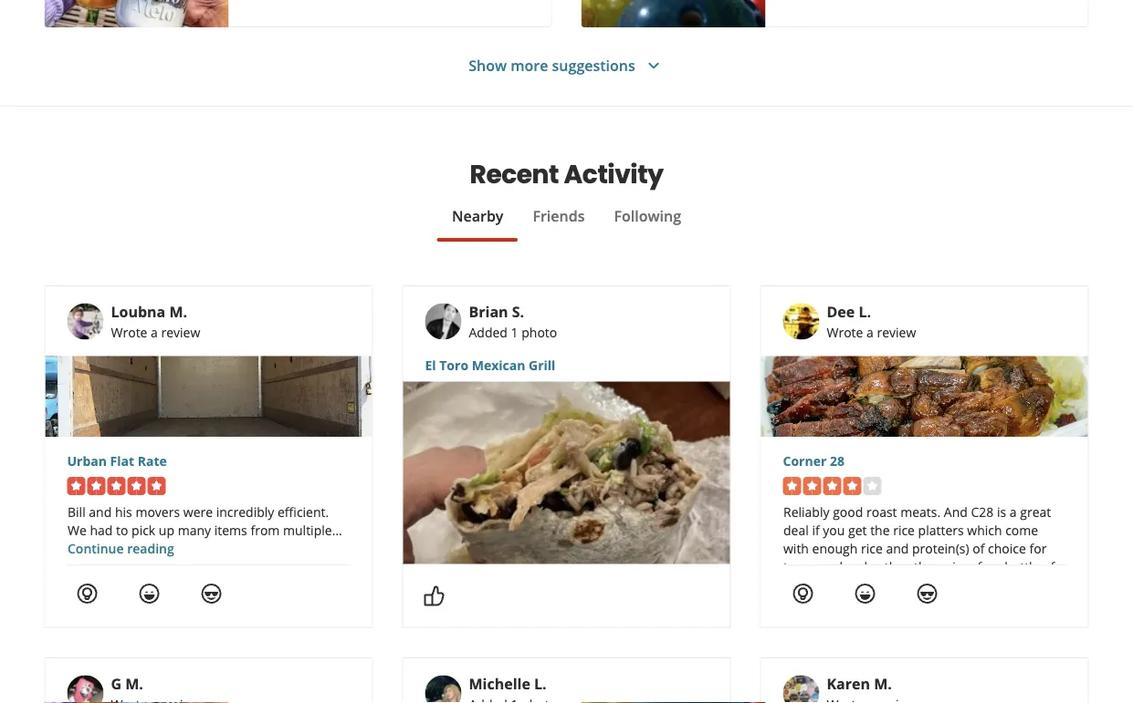 Task type: locate. For each thing, give the bounding box(es) containing it.
michelle l. link
[[469, 675, 547, 694]]

24 funny v2 image down plus
[[854, 584, 876, 606]]

added
[[469, 324, 508, 341]]

a inside dee l. wrote a review
[[866, 324, 874, 341]]

karen m.
[[827, 675, 892, 694]]

g m. link
[[111, 675, 143, 694]]

m. inside 'loubna m. wrote a review'
[[169, 302, 187, 322]]

a
[[151, 324, 158, 341], [866, 324, 874, 341], [1009, 504, 1016, 521], [966, 558, 973, 576]]

photo of dee l. image
[[783, 303, 819, 340]]

24 useful v2 image down two
[[792, 584, 814, 606]]

of down which
[[972, 540, 984, 558]]

0 horizontal spatial rice
[[860, 540, 882, 558]]

m. right karen
[[874, 675, 892, 694]]

show more suggestions
[[469, 56, 635, 75]]

0 horizontal spatial of
[[972, 540, 984, 558]]

1 review from the left
[[161, 324, 200, 341]]

wrote inside dee l. wrote a review
[[827, 324, 863, 341]]

1 24 useful v2 image from the left
[[76, 584, 98, 606]]

of down for
[[1042, 558, 1054, 576]]

24 cool v2 image
[[200, 584, 222, 606]]

wrote for loubna
[[111, 324, 147, 341]]

a right is on the bottom right of page
[[1009, 504, 1016, 521]]

wrote down loubna
[[111, 324, 147, 341]]

l. right dee
[[859, 302, 871, 322]]

michelle l.
[[469, 675, 547, 694]]

rice up and
[[893, 522, 914, 539]]

m. right the g on the left bottom of the page
[[125, 675, 143, 694]]

l.
[[859, 302, 871, 322], [534, 675, 547, 694]]

1 horizontal spatial rice
[[893, 522, 914, 539]]

photo of loubna m. image
[[67, 303, 104, 340]]

following
[[614, 207, 681, 226]]

l. right michelle
[[534, 675, 547, 694]]

photo of amf syosset lanes image
[[581, 0, 766, 27]]

platters
[[918, 522, 963, 539]]

photo of melo melo coconut dessert image
[[44, 0, 229, 27]]

rice
[[893, 522, 914, 539], [860, 540, 882, 558]]

1 horizontal spatial review
[[877, 324, 916, 341]]

4 star rating image
[[783, 478, 881, 496]]

loubna m. link
[[111, 302, 187, 322]]

you
[[822, 522, 844, 539]]

show more suggestions button
[[469, 55, 664, 77]]

1 horizontal spatial wrote
[[827, 324, 863, 341]]

1 vertical spatial of
[[1042, 558, 1054, 576]]

24 funny v2 image down reading
[[138, 584, 160, 606]]

tab list
[[44, 206, 1089, 242]]

of
[[972, 540, 984, 558], [1042, 558, 1054, 576]]

is
[[997, 504, 1006, 521]]

m. right loubna
[[169, 302, 187, 322]]

0 horizontal spatial 24 funny v2 image
[[138, 584, 160, 606]]

nearby
[[452, 207, 503, 226]]

review inside dee l. wrote a review
[[877, 324, 916, 341]]

wrote inside 'loubna m. wrote a review'
[[111, 324, 147, 341]]

1 horizontal spatial l.
[[859, 302, 871, 322]]

m. for loubna
[[169, 302, 187, 322]]

show
[[469, 56, 507, 75]]

24 useful v2 image
[[76, 584, 98, 606], [792, 584, 814, 606]]

m. for karen
[[874, 675, 892, 694]]

0 horizontal spatial wrote
[[111, 324, 147, 341]]

review inside 'loubna m. wrote a review'
[[161, 324, 200, 341]]

bottle
[[1004, 558, 1039, 576]]

m.
[[169, 302, 187, 322], [125, 675, 143, 694], [874, 675, 892, 694]]

brian
[[469, 302, 508, 322]]

rice up plus
[[860, 540, 882, 558]]

1
[[511, 324, 518, 341]]

1 vertical spatial l.
[[534, 675, 547, 694]]

continue reading
[[67, 540, 174, 558]]

5 star rating image
[[67, 478, 166, 496]]

review for m.
[[161, 324, 200, 341]]

tab list containing nearby
[[44, 206, 1089, 242]]

c28
[[971, 504, 993, 521]]

0 horizontal spatial m.
[[125, 675, 143, 694]]

great
[[1020, 504, 1051, 521]]

choice
[[987, 540, 1026, 558]]

l. for dee
[[859, 302, 871, 322]]

free
[[977, 558, 1001, 576]]

1 horizontal spatial 24 funny v2 image
[[854, 584, 876, 606]]

2 24 funny v2 image from the left
[[854, 584, 876, 606]]

a down 'dee l.' link
[[866, 324, 874, 341]]

1 24 funny v2 image from the left
[[138, 584, 160, 606]]

24 funny v2 image
[[138, 584, 160, 606], [854, 584, 876, 606]]

loubna
[[111, 302, 165, 322]]

which
[[967, 522, 1002, 539]]

wrote
[[111, 324, 147, 341], [827, 324, 863, 341]]

2 horizontal spatial m.
[[874, 675, 892, 694]]

s.
[[512, 302, 524, 322]]

review
[[161, 324, 200, 341], [877, 324, 916, 341]]

l. inside dee l. wrote a review
[[859, 302, 871, 322]]

corner
[[783, 453, 827, 470]]

2 review from the left
[[877, 324, 916, 341]]

karen
[[827, 675, 870, 694]]

two
[[783, 558, 805, 576]]

people,
[[808, 558, 852, 576]]

deal
[[783, 522, 808, 539]]

more
[[511, 56, 548, 75]]

1 horizontal spatial 24 useful v2 image
[[792, 584, 814, 606]]

a down loubna m. link
[[151, 324, 158, 341]]

wrote down 'dee l.' link
[[827, 324, 863, 341]]

0 horizontal spatial l.
[[534, 675, 547, 694]]

1 wrote from the left
[[111, 324, 147, 341]]

2 24 useful v2 image from the left
[[792, 584, 814, 606]]

tab list inside explore recent activity section "section"
[[44, 206, 1089, 242]]

recent
[[470, 156, 559, 192]]

michelle
[[469, 675, 530, 694]]

photo of g m. image
[[67, 676, 104, 704]]

2 wrote from the left
[[827, 324, 863, 341]]

1 horizontal spatial m.
[[169, 302, 187, 322]]

for
[[1029, 540, 1046, 558]]

brian s. link
[[469, 302, 524, 322]]

24 useful v2 image down continue
[[76, 584, 98, 606]]

0 horizontal spatial review
[[161, 324, 200, 341]]

in
[[952, 558, 963, 576]]

continue reading button
[[67, 540, 174, 558]]

0 horizontal spatial 24 useful v2 image
[[76, 584, 98, 606]]

continue
[[67, 540, 123, 558]]

0 vertical spatial l.
[[859, 302, 871, 322]]

suggestions
[[552, 56, 635, 75]]



Task type: describe. For each thing, give the bounding box(es) containing it.
rate
[[138, 453, 167, 470]]

meats.
[[900, 504, 940, 521]]

corner 28 link
[[783, 452, 1066, 470]]

dee l. link
[[827, 302, 871, 322]]

throw
[[913, 558, 949, 576]]

0 vertical spatial rice
[[893, 522, 914, 539]]

reliably good roast meats. and c28 is a great deal if you get the rice platters which come with enough rice and protein(s) of choice for two people, plus they throw in a free bottle of water.
[[783, 504, 1054, 594]]

protein(s)
[[912, 540, 969, 558]]

0 vertical spatial of
[[972, 540, 984, 558]]

activity
[[564, 156, 663, 192]]

photo
[[522, 324, 557, 341]]

recent activity
[[470, 156, 663, 192]]

el toro mexican grill link
[[425, 357, 708, 375]]

l. for michelle
[[534, 675, 547, 694]]

el toro mexican grill
[[425, 357, 555, 374]]

photo of michelle l. image
[[425, 676, 462, 704]]

reading
[[127, 540, 174, 558]]

28
[[830, 453, 844, 470]]

and
[[943, 504, 967, 521]]

urban flat rate link
[[67, 452, 350, 470]]

1 horizontal spatial of
[[1042, 558, 1054, 576]]

dee l. wrote a review
[[827, 302, 916, 341]]

friends
[[533, 207, 585, 226]]

24 chevron down v2 image
[[643, 55, 664, 77]]

come
[[1005, 522, 1038, 539]]

photo of karen m. image
[[783, 676, 819, 704]]

with
[[783, 540, 808, 558]]

24 useful v2 image for dee l.
[[792, 584, 814, 606]]

good
[[832, 504, 863, 521]]

get
[[848, 522, 866, 539]]

plus
[[856, 558, 881, 576]]

like feed item image
[[423, 586, 445, 608]]

m. for g
[[125, 675, 143, 694]]

g m.
[[111, 675, 143, 694]]

g
[[111, 675, 122, 694]]

brian s. added 1 photo
[[469, 302, 557, 341]]

enough
[[812, 540, 857, 558]]

review for l.
[[877, 324, 916, 341]]

grill
[[529, 357, 555, 374]]

urban flat rate
[[67, 453, 167, 470]]

karen m. link
[[827, 675, 892, 694]]

loubna m. wrote a review
[[111, 302, 200, 341]]

24 useful v2 image for loubna m.
[[76, 584, 98, 606]]

photo of brian s. image
[[425, 303, 462, 340]]

mexican
[[472, 357, 525, 374]]

a right in
[[966, 558, 973, 576]]

they
[[884, 558, 910, 576]]

reliably
[[783, 504, 829, 521]]

toro
[[439, 357, 468, 374]]

urban
[[67, 453, 107, 470]]

a inside 'loubna m. wrote a review'
[[151, 324, 158, 341]]

flat
[[110, 453, 134, 470]]

if
[[812, 522, 819, 539]]

the
[[870, 522, 889, 539]]

dee
[[827, 302, 855, 322]]

water.
[[783, 577, 820, 594]]

roast
[[866, 504, 897, 521]]

el
[[425, 357, 436, 374]]

explore recent activity section section
[[30, 107, 1103, 704]]

corner 28
[[783, 453, 844, 470]]

wrote for dee
[[827, 324, 863, 341]]

1 vertical spatial rice
[[860, 540, 882, 558]]

24 funny v2 image for dee
[[854, 584, 876, 606]]

24 funny v2 image for loubna
[[138, 584, 160, 606]]

24 cool v2 image
[[916, 584, 938, 606]]

and
[[886, 540, 908, 558]]



Task type: vqa. For each thing, say whether or not it's contained in the screenshot.
Dj to the left
no



